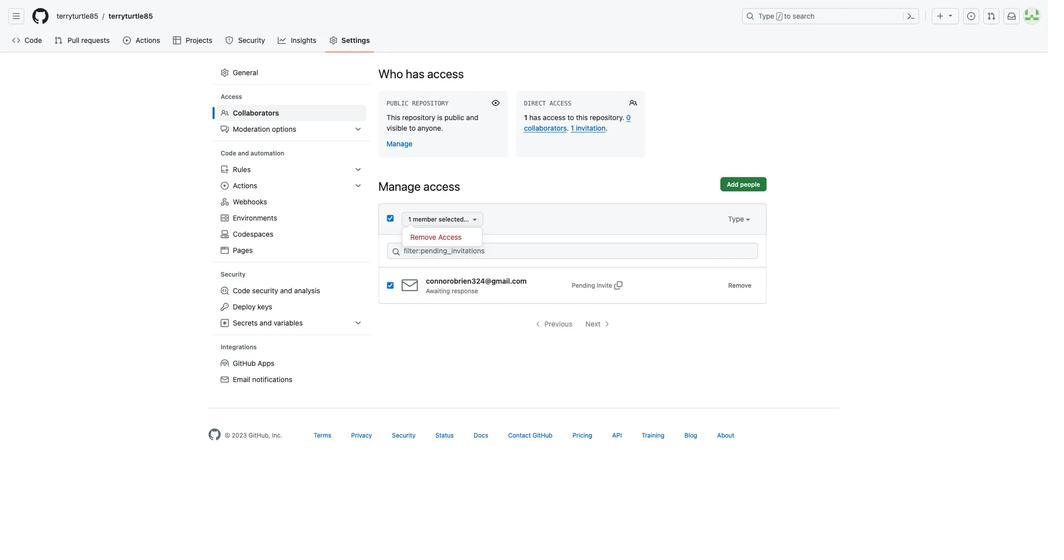 Task type: locate. For each thing, give the bounding box(es) containing it.
1 horizontal spatial terryturtle85 link
[[104, 8, 157, 24]]

repository for this
[[402, 113, 435, 122]]

general
[[233, 69, 258, 77]]

and left automation
[[238, 150, 249, 157]]

code inside code security and analysis link
[[233, 287, 250, 295]]

to left search
[[784, 12, 791, 20]]

has down direct
[[529, 113, 541, 122]]

remove for remove
[[728, 282, 752, 289]]

2 vertical spatial 1
[[408, 216, 411, 223]]

0 collaborators
[[524, 113, 631, 132]]

0 vertical spatial remove
[[410, 233, 436, 241]]

gear image inside general link
[[221, 69, 229, 77]]

security link up the "general"
[[221, 33, 270, 48]]

pages link
[[217, 243, 366, 259]]

git pull request image
[[54, 36, 62, 44]]

0 vertical spatial code
[[25, 36, 42, 44]]

notifications image
[[1008, 12, 1016, 20]]

0 horizontal spatial remove
[[410, 233, 436, 241]]

deploy
[[233, 303, 256, 311]]

previous
[[545, 320, 573, 329]]

0 horizontal spatial type
[[728, 215, 746, 223]]

1 vertical spatial access
[[438, 233, 462, 241]]

1 vertical spatial manage
[[378, 179, 421, 194]]

shield image
[[225, 36, 233, 44]]

type
[[758, 12, 774, 20], [728, 215, 746, 223]]

to left this
[[568, 113, 574, 122]]

2 horizontal spatial and
[[466, 113, 478, 122]]

1 horizontal spatial type
[[758, 12, 774, 20]]

0 horizontal spatial terryturtle85
[[57, 12, 98, 20]]

docs link
[[474, 432, 488, 439]]

inc.
[[272, 432, 282, 439]]

access down the "general"
[[221, 93, 242, 100]]

has
[[406, 67, 425, 81], [529, 113, 541, 122]]

access down selected…
[[438, 233, 462, 241]]

terryturtle85 link up the play icon
[[104, 8, 157, 24]]

invitation
[[576, 124, 606, 132]]

next page element
[[580, 317, 616, 333]]

1 for 1 member selected…
[[408, 216, 411, 223]]

issue opened image
[[967, 12, 975, 20]]

/ up requests
[[102, 12, 104, 20]]

1 invitation link
[[571, 124, 606, 132]]

invitation connorobrien324@gmail.com checkbox
[[387, 283, 394, 289]]

response
[[452, 288, 478, 295]]

0 horizontal spatial to
[[409, 124, 416, 132]]

1 horizontal spatial security link
[[392, 432, 416, 439]]

/
[[102, 12, 104, 20], [778, 13, 781, 20]]

gear image
[[329, 36, 337, 44], [221, 69, 229, 77]]

people image
[[629, 99, 637, 107], [221, 109, 229, 117]]

0 horizontal spatial 1
[[408, 216, 411, 223]]

has for 1
[[529, 113, 541, 122]]

Find a collaborator… search field
[[387, 243, 758, 259]]

terryturtle85 up the pull
[[57, 12, 98, 20]]

invite
[[597, 282, 612, 289]]

manage
[[387, 140, 413, 148], [378, 179, 421, 194]]

0 horizontal spatial gear image
[[221, 69, 229, 77]]

1 vertical spatial people image
[[221, 109, 229, 117]]

0 vertical spatial and
[[466, 113, 478, 122]]

who has access
[[378, 67, 464, 81]]

1 horizontal spatial .
[[606, 124, 608, 132]]

github inside github apps link
[[233, 360, 256, 368]]

to right visible
[[409, 124, 416, 132]]

1 terryturtle85 from the left
[[57, 12, 98, 20]]

2 vertical spatial and
[[280, 287, 292, 295]]

0 horizontal spatial github
[[233, 360, 256, 368]]

0 vertical spatial public
[[387, 100, 408, 107]]

1 has access to this repository.
[[524, 113, 626, 122]]

blog link
[[685, 432, 697, 439]]

1 terryturtle85 link from the left
[[53, 8, 102, 24]]

0 horizontal spatial people image
[[221, 109, 229, 117]]

manage down visible
[[387, 140, 413, 148]]

security up codescan icon
[[221, 271, 246, 278]]

0 vertical spatial repository
[[412, 100, 449, 107]]

list
[[53, 8, 736, 24]]

security right shield image
[[238, 36, 265, 44]]

notifications
[[252, 376, 292, 384]]

repository.
[[590, 113, 624, 122]]

1 down '1 has access to this repository.'
[[571, 124, 574, 132]]

1 inside popup button
[[408, 216, 411, 223]]

github up email
[[233, 360, 256, 368]]

1 horizontal spatial gear image
[[329, 36, 337, 44]]

pull
[[67, 36, 79, 44]]

.
[[567, 124, 569, 132], [606, 124, 608, 132]]

1 horizontal spatial /
[[778, 13, 781, 20]]

member
[[413, 216, 437, 223]]

settings link
[[325, 33, 374, 48]]

add
[[727, 181, 739, 188]]

github apps link
[[217, 356, 366, 372]]

email notifications
[[233, 376, 292, 384]]

0 vertical spatial gear image
[[329, 36, 337, 44]]

1 horizontal spatial terryturtle85
[[108, 12, 153, 20]]

1 horizontal spatial public
[[445, 113, 464, 122]]

2 vertical spatial security
[[392, 432, 416, 439]]

play image
[[123, 36, 131, 44]]

. down repository.
[[606, 124, 608, 132]]

/ inside terryturtle85 / terryturtle85
[[102, 12, 104, 20]]

manage for manage link
[[387, 140, 413, 148]]

0 vertical spatial type
[[758, 12, 774, 20]]

type button
[[728, 214, 750, 225]]

0 vertical spatial people image
[[629, 99, 637, 107]]

has right who
[[406, 67, 425, 81]]

pull requests link
[[50, 33, 115, 48]]

security left the status
[[392, 432, 416, 439]]

code image
[[12, 36, 20, 44]]

access up '1 has access to this repository.'
[[550, 100, 572, 107]]

copy invite link image
[[614, 282, 622, 290]]

0 vertical spatial to
[[784, 12, 791, 20]]

access
[[221, 93, 242, 100], [438, 233, 462, 241]]

1 left member
[[408, 216, 411, 223]]

terryturtle85 link up the pull
[[53, 8, 102, 24]]

direct access
[[524, 100, 572, 107]]

remove access menu item
[[402, 230, 482, 245]]

remove inside menu item
[[410, 233, 436, 241]]

0 horizontal spatial .
[[567, 124, 569, 132]]

1 vertical spatial has
[[529, 113, 541, 122]]

type left search
[[758, 12, 774, 20]]

security link left the status
[[392, 432, 416, 439]]

public right is
[[445, 113, 464, 122]]

gear image left settings
[[329, 36, 337, 44]]

triangle down image
[[947, 11, 955, 19]]

repository inside this repository is public and visible to anyone.
[[402, 113, 435, 122]]

this
[[387, 113, 400, 122]]

has for who
[[406, 67, 425, 81]]

2 . from the left
[[606, 124, 608, 132]]

docs
[[474, 432, 488, 439]]

2 vertical spatial to
[[409, 124, 416, 132]]

terryturtle85
[[57, 12, 98, 20], [108, 12, 153, 20]]

0 horizontal spatial has
[[406, 67, 425, 81]]

people
[[740, 181, 760, 188]]

1 horizontal spatial to
[[568, 113, 574, 122]]

2 terryturtle85 link from the left
[[104, 8, 157, 24]]

0 horizontal spatial public
[[387, 100, 408, 107]]

1 horizontal spatial access
[[438, 233, 462, 241]]

1 vertical spatial github
[[533, 432, 553, 439]]

people image up 0
[[629, 99, 637, 107]]

0 vertical spatial access
[[221, 93, 242, 100]]

terryturtle85 up the play icon
[[108, 12, 153, 20]]

type inside popup button
[[728, 215, 746, 223]]

access up collaborators
[[543, 113, 566, 122]]

2023
[[232, 432, 247, 439]]

None checkbox
[[387, 215, 394, 222]]

deploy keys
[[233, 303, 272, 311]]

public up this on the left
[[387, 100, 408, 107]]

0 vertical spatial has
[[406, 67, 425, 81]]

and
[[466, 113, 478, 122], [238, 150, 249, 157], [280, 287, 292, 295]]

© 2023 github, inc.
[[225, 432, 282, 439]]

1 horizontal spatial and
[[280, 287, 292, 295]]

/ inside type / to search
[[778, 13, 781, 20]]

this repository is public and visible to anyone.
[[387, 113, 478, 132]]

training
[[642, 432, 665, 439]]

code right code icon
[[25, 36, 42, 44]]

gear image left the "general"
[[221, 69, 229, 77]]

manage up member
[[378, 179, 421, 194]]

. down '1 has access to this repository.'
[[567, 124, 569, 132]]

1 horizontal spatial has
[[529, 113, 541, 122]]

1 vertical spatial type
[[728, 215, 746, 223]]

list containing terryturtle85 / terryturtle85
[[53, 8, 736, 24]]

2 vertical spatial code
[[233, 287, 250, 295]]

0 horizontal spatial /
[[102, 12, 104, 20]]

/ left search
[[778, 13, 781, 20]]

1 vertical spatial remove
[[728, 282, 752, 289]]

1 for 1 has access to this repository.
[[524, 113, 528, 122]]

0 vertical spatial github
[[233, 360, 256, 368]]

type down add
[[728, 215, 746, 223]]

0 vertical spatial 1
[[524, 113, 528, 122]]

1 vertical spatial repository
[[402, 113, 435, 122]]

1 horizontal spatial 1
[[524, 113, 528, 122]]

1 vertical spatial 1
[[571, 124, 574, 132]]

projects link
[[169, 33, 217, 48]]

next
[[586, 320, 601, 329]]

homepage image
[[32, 8, 49, 24]]

to
[[784, 12, 791, 20], [568, 113, 574, 122], [409, 124, 416, 132]]

access up public           repository
[[427, 67, 464, 81]]

repository up is
[[412, 100, 449, 107]]

connorobrien324@gmail.com awaiting response
[[426, 277, 527, 295]]

repository for public
[[412, 100, 449, 107]]

search
[[793, 12, 815, 20]]

projects
[[186, 36, 212, 44]]

and right is
[[466, 113, 478, 122]]

collaborators
[[233, 109, 279, 117]]

actions
[[136, 36, 160, 44]]

add people
[[727, 181, 760, 188]]

0 horizontal spatial and
[[238, 150, 249, 157]]

1 vertical spatial public
[[445, 113, 464, 122]]

remove inside button
[[728, 282, 752, 289]]

code for code
[[25, 36, 42, 44]]

repository down public           repository
[[402, 113, 435, 122]]

github right contact
[[533, 432, 553, 439]]

mail image
[[221, 376, 229, 384]]

plus image
[[936, 12, 945, 20]]

direct
[[524, 100, 546, 107]]

add people button
[[720, 177, 767, 192]]

2 horizontal spatial to
[[784, 12, 791, 20]]

github
[[233, 360, 256, 368], [533, 432, 553, 439]]

insights link
[[274, 33, 321, 48]]

public inside this repository is public and visible to anyone.
[[445, 113, 464, 122]]

and up deploy keys "link"
[[280, 287, 292, 295]]

1 vertical spatial security
[[221, 271, 246, 278]]

1 vertical spatial gear image
[[221, 69, 229, 77]]

pricing link
[[573, 432, 592, 439]]

and inside code security and analysis link
[[280, 287, 292, 295]]

0 vertical spatial security link
[[221, 33, 270, 48]]

1 horizontal spatial remove
[[728, 282, 752, 289]]

0 vertical spatial manage
[[387, 140, 413, 148]]

1 vertical spatial code
[[221, 150, 236, 157]]

1 down direct
[[524, 113, 528, 122]]

analysis
[[294, 287, 320, 295]]

code inside code link
[[25, 36, 42, 44]]

pending
[[572, 282, 595, 289]]

general link
[[217, 65, 366, 81]]

2 terryturtle85 from the left
[[108, 12, 153, 20]]

0 collaborators link
[[524, 113, 631, 132]]

1
[[524, 113, 528, 122], [571, 124, 574, 132], [408, 216, 411, 223]]

people image left the collaborators
[[221, 109, 229, 117]]

/ for type
[[778, 13, 781, 20]]

code left automation
[[221, 150, 236, 157]]

security link
[[221, 33, 270, 48], [392, 432, 416, 439]]

0 horizontal spatial terryturtle85 link
[[53, 8, 102, 24]]

code up deploy
[[233, 287, 250, 295]]



Task type: vqa. For each thing, say whether or not it's contained in the screenshot.
the top the Explore
no



Task type: describe. For each thing, give the bounding box(es) containing it.
1 vertical spatial and
[[238, 150, 249, 157]]

server image
[[221, 214, 229, 222]]

terms link
[[314, 432, 331, 439]]

pricing
[[573, 432, 592, 439]]

command palette image
[[907, 12, 915, 20]]

pending invite
[[572, 282, 612, 289]]

privacy
[[351, 432, 372, 439]]

access list
[[217, 105, 366, 138]]

remove for remove access
[[410, 233, 436, 241]]

eye image
[[492, 99, 500, 107]]

blog
[[685, 432, 697, 439]]

1 member selected… button
[[402, 212, 483, 227]]

codespaces link
[[217, 227, 366, 243]]

pages
[[233, 246, 253, 255]]

1 member selected…
[[408, 216, 471, 223]]

selected…
[[439, 216, 469, 223]]

code link
[[8, 33, 46, 48]]

to inside this repository is public and visible to anyone.
[[409, 124, 416, 132]]

webhooks
[[233, 198, 267, 206]]

access up 1 member selected… popup button
[[423, 179, 460, 194]]

visible
[[387, 124, 407, 132]]

type for type
[[728, 215, 746, 223]]

remove button
[[722, 279, 758, 293]]

training link
[[642, 432, 665, 439]]

codespaces image
[[221, 231, 229, 239]]

homepage image
[[209, 429, 221, 441]]

0
[[626, 113, 631, 122]]

integrations
[[221, 344, 257, 351]]

terms
[[314, 432, 331, 439]]

api link
[[612, 432, 622, 439]]

email notifications link
[[217, 372, 366, 388]]

status
[[436, 432, 454, 439]]

1 vertical spatial security link
[[392, 432, 416, 439]]

type / to search
[[758, 12, 815, 20]]

environments link
[[217, 210, 366, 227]]

email
[[233, 376, 250, 384]]

github,
[[249, 432, 270, 439]]

is
[[437, 113, 443, 122]]

key image
[[221, 303, 229, 311]]

search image
[[392, 248, 400, 256]]

graph image
[[278, 36, 286, 44]]

1 horizontal spatial people image
[[629, 99, 637, 107]]

. 1 invitation .
[[567, 124, 608, 132]]

integrations list
[[217, 356, 366, 388]]

0 vertical spatial security
[[238, 36, 265, 44]]

people image inside collaborators link
[[221, 109, 229, 117]]

browser image
[[221, 247, 229, 255]]

public           repository
[[387, 100, 449, 107]]

manage for manage access
[[378, 179, 421, 194]]

webhook image
[[221, 198, 229, 206]]

about link
[[717, 432, 734, 439]]

this
[[576, 113, 588, 122]]

/ for terryturtle85
[[102, 12, 104, 20]]

keys
[[257, 303, 272, 311]]

about
[[717, 432, 734, 439]]

terryturtle85 / terryturtle85
[[57, 12, 153, 20]]

deploy keys link
[[217, 299, 366, 315]]

remove access
[[410, 233, 462, 241]]

who
[[378, 67, 403, 81]]

1 . from the left
[[567, 124, 569, 132]]

codescan image
[[221, 287, 229, 295]]

type for type / to search
[[758, 12, 774, 20]]

github apps
[[233, 360, 274, 368]]

manage link
[[387, 140, 413, 148]]

table image
[[173, 36, 181, 44]]

anyone.
[[418, 124, 443, 132]]

manage access
[[378, 179, 460, 194]]

0 horizontal spatial access
[[221, 93, 242, 100]]

1 horizontal spatial github
[[533, 432, 553, 439]]

previous page element
[[529, 317, 578, 333]]

code security and analysis
[[233, 287, 320, 295]]

access inside menu item
[[438, 233, 462, 241]]

1 vertical spatial to
[[568, 113, 574, 122]]

contact
[[508, 432, 531, 439]]

actions link
[[119, 33, 165, 48]]

environments
[[233, 214, 277, 222]]

security
[[252, 287, 278, 295]]

collaborators link
[[217, 105, 366, 121]]

connorobrien324@gmail.com
[[426, 277, 527, 285]]

code for code security and analysis
[[233, 287, 250, 295]]

insights
[[291, 36, 316, 44]]

code and automation
[[221, 150, 284, 157]]

automation
[[251, 150, 284, 157]]

code and automation list
[[217, 162, 366, 259]]

0 horizontal spatial security link
[[221, 33, 270, 48]]

requests
[[81, 36, 110, 44]]

collaborators
[[524, 124, 567, 132]]

privacy link
[[351, 432, 372, 439]]

contact github link
[[508, 432, 553, 439]]

git pull request image
[[987, 12, 996, 20]]

apps
[[258, 360, 274, 368]]

©
[[225, 432, 230, 439]]

2 horizontal spatial 1
[[571, 124, 574, 132]]

and inside this repository is public and visible to anyone.
[[466, 113, 478, 122]]

webhooks link
[[217, 194, 366, 210]]

gear image inside the 'settings' link
[[329, 36, 337, 44]]

awaiting
[[426, 288, 450, 295]]

hubot image
[[221, 360, 229, 368]]

codespaces
[[233, 230, 273, 239]]

pull requests
[[67, 36, 110, 44]]

code for code and automation
[[221, 150, 236, 157]]

contact github
[[508, 432, 553, 439]]

status link
[[436, 432, 454, 439]]

settings
[[341, 36, 370, 44]]

security list
[[217, 283, 366, 332]]



